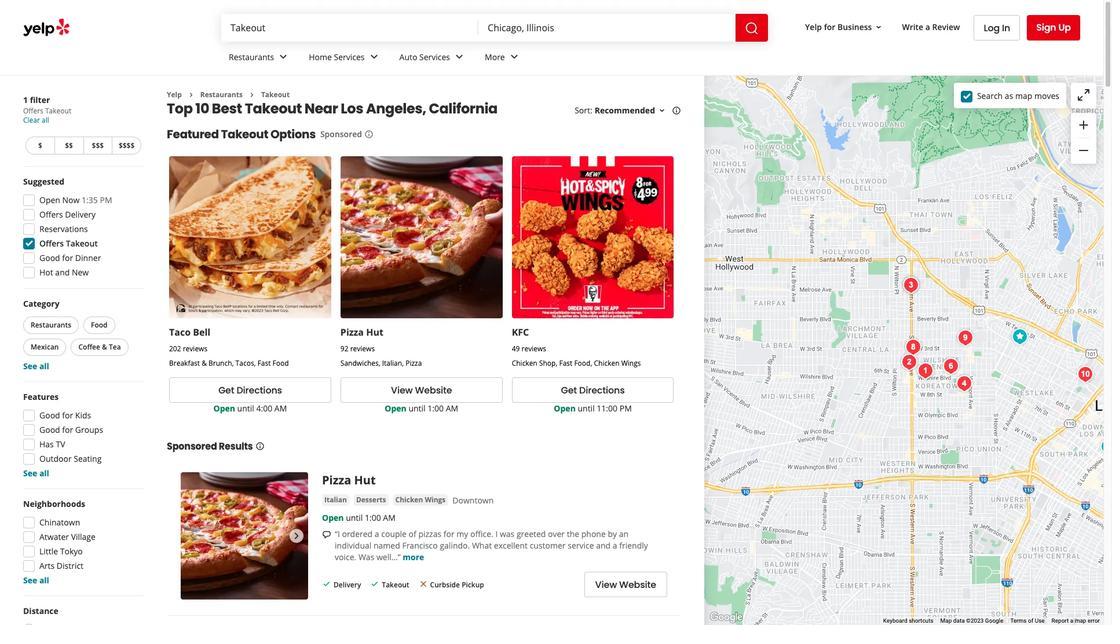 Task type: vqa. For each thing, say whether or not it's contained in the screenshot.


Task type: describe. For each thing, give the bounding box(es) containing it.
up
[[1059, 21, 1071, 34]]

1 horizontal spatial chicken
[[512, 359, 537, 369]]

neighborhoods
[[23, 499, 85, 510]]

tokyo
[[60, 546, 83, 557]]

16 checkmark v2 image
[[370, 580, 380, 589]]

atwater village
[[39, 532, 96, 543]]

coffee & tea button
[[71, 339, 128, 356]]

log in
[[984, 21, 1010, 34]]

open for pizza hut
[[385, 403, 407, 414]]

1 vertical spatial restaurants link
[[200, 90, 243, 100]]

desserts button
[[354, 495, 388, 506]]

takeout inside 1 filter offers takeout clear all
[[45, 106, 71, 116]]

featured takeout options
[[167, 127, 316, 143]]

offers delivery
[[39, 209, 96, 220]]

yelp for yelp for business
[[805, 21, 822, 32]]

reviews inside kfc 49 reviews chicken shop, fast food, chicken wings
[[522, 344, 546, 354]]

1 horizontal spatial pizza hut image
[[1097, 435, 1112, 459]]

1 vertical spatial restaurants
[[200, 90, 243, 100]]

search as map moves
[[977, 90, 1060, 101]]

yelp link
[[167, 90, 182, 100]]

i
[[496, 529, 498, 540]]

& inside taco bell 202 reviews breakfast & brunch, tacos, fast food
[[202, 359, 207, 369]]

google image
[[707, 611, 746, 626]]

1 horizontal spatial of
[[1028, 618, 1034, 625]]

italian
[[324, 495, 347, 505]]

takeout up dinner
[[66, 238, 98, 249]]

desserts link
[[354, 495, 388, 506]]

best
[[212, 99, 242, 118]]

yelp for yelp link
[[167, 90, 182, 100]]

reviews for get
[[183, 344, 207, 354]]

0 horizontal spatial website
[[415, 384, 452, 397]]

rikas peruvian cuisine image
[[954, 326, 977, 350]]

use
[[1035, 618, 1045, 625]]

restaurants button
[[23, 317, 79, 334]]

breakfast
[[169, 359, 200, 369]]

sponsored for sponsored results
[[167, 440, 217, 454]]

sign
[[1037, 21, 1056, 34]]

search image
[[745, 21, 759, 35]]

next image
[[290, 530, 304, 544]]

1 vertical spatial pizza hut link
[[322, 473, 376, 489]]

good for kids
[[39, 410, 91, 421]]

what
[[472, 541, 492, 552]]

my
[[457, 529, 468, 540]]

taco bell 202 reviews breakfast & brunch, tacos, fast food
[[169, 326, 289, 369]]

16 info v2 image
[[255, 442, 264, 451]]

1:35
[[82, 195, 98, 206]]

get for bell
[[218, 384, 234, 397]]

little tokyo
[[39, 546, 83, 557]]

map region
[[643, 0, 1112, 626]]

$$ button
[[54, 137, 83, 155]]

chicken inside button
[[395, 495, 423, 505]]

food inside button
[[91, 320, 108, 330]]

1 horizontal spatial view website link
[[584, 573, 667, 598]]

takeout right 16 chevron right v2 image
[[261, 90, 290, 100]]

1 vertical spatial pizza hut image
[[181, 473, 308, 600]]

individual
[[335, 541, 372, 552]]

clear
[[23, 115, 40, 125]]

error
[[1088, 618, 1100, 625]]

reservations
[[39, 224, 88, 235]]

©2023
[[966, 618, 984, 625]]

a up named
[[375, 529, 379, 540]]

hot and new
[[39, 267, 89, 278]]

good for dinner
[[39, 253, 101, 264]]

1 horizontal spatial am
[[383, 513, 396, 524]]

atwater
[[39, 532, 69, 543]]

until for 49
[[578, 403, 595, 414]]

Near text field
[[488, 21, 727, 34]]

sandwiches,
[[341, 359, 380, 369]]

wings inside button
[[425, 495, 446, 505]]

terms of use
[[1011, 618, 1045, 625]]

more link
[[476, 42, 530, 75]]

good for good for dinner
[[39, 253, 60, 264]]

seating
[[74, 454, 102, 465]]

sign up link
[[1027, 15, 1080, 41]]

get directions link for 49
[[512, 378, 674, 403]]

$
[[38, 141, 42, 151]]

all for category
[[39, 361, 49, 372]]

california
[[429, 99, 498, 118]]

filter
[[30, 94, 50, 105]]

review
[[932, 21, 960, 32]]

shortcuts
[[909, 618, 934, 625]]

1 horizontal spatial website
[[619, 579, 656, 592]]

0 vertical spatial open until 1:00 am
[[385, 403, 458, 414]]

of inside "i ordered a couple of pizzas for my office. i was greeted over the phone by an individual named francisco galindo. what excellent customer service and a friendly voice. was well…"
[[409, 529, 416, 540]]

for for business
[[824, 21, 836, 32]]

see all for good for kids
[[23, 468, 49, 479]]

takeout down the best
[[221, 127, 268, 143]]

has
[[39, 439, 54, 450]]

202
[[169, 344, 181, 354]]

49
[[512, 344, 520, 354]]

see for chinatown
[[23, 575, 37, 586]]

for for groups
[[62, 425, 73, 436]]

over
[[548, 529, 565, 540]]

outdoor
[[39, 454, 72, 465]]

open for taco bell
[[213, 403, 235, 414]]

pizzas
[[419, 529, 442, 540]]

home
[[309, 51, 332, 62]]

Find text field
[[231, 21, 469, 34]]

"i ordered a couple of pizzas for my office. i was greeted over the phone by an individual named francisco galindo. what excellent customer service and a friendly voice. was well…"
[[335, 529, 648, 563]]

curbside pickup
[[430, 580, 484, 590]]

shop,
[[539, 359, 558, 369]]

get directions link for bell
[[169, 378, 331, 403]]

ordered
[[342, 529, 373, 540]]

angeles,
[[366, 99, 426, 118]]

16 checkmark v2 image
[[322, 580, 331, 589]]

taco bell image
[[1008, 325, 1031, 348]]

& inside button
[[102, 342, 107, 352]]

16 chevron right v2 image
[[247, 90, 257, 100]]

top
[[167, 99, 193, 118]]

featured
[[167, 127, 219, 143]]

0 horizontal spatial view website link
[[341, 378, 503, 403]]

keyboard shortcuts
[[883, 618, 934, 625]]

a right report at the right
[[1070, 618, 1074, 625]]

desserts
[[356, 495, 386, 505]]

and inside "group"
[[55, 267, 70, 278]]

takeout link
[[261, 90, 290, 100]]

chicken wings link
[[393, 495, 448, 506]]

restaurants inside business categories element
[[229, 51, 274, 62]]

10
[[195, 99, 209, 118]]

good for good for groups
[[39, 425, 60, 436]]

tv
[[56, 439, 65, 450]]

16 chevron right v2 image
[[186, 90, 196, 100]]

none field find
[[231, 21, 469, 34]]

services for home services
[[334, 51, 365, 62]]

report
[[1052, 618, 1069, 625]]

outdoor seating
[[39, 454, 102, 465]]

the kimbap image
[[902, 336, 925, 359]]

new
[[72, 267, 89, 278]]

service
[[568, 541, 594, 552]]

cooking mom image
[[914, 359, 937, 383]]

moves
[[1035, 90, 1060, 101]]

data
[[953, 618, 965, 625]]

good for groups
[[39, 425, 103, 436]]

couple
[[381, 529, 407, 540]]

0 vertical spatial restaurants link
[[220, 42, 300, 75]]

expand map image
[[1077, 88, 1091, 102]]

chicken wings
[[395, 495, 446, 505]]

0 vertical spatial 1:00
[[428, 403, 444, 414]]

map
[[941, 618, 952, 625]]

services for auto services
[[419, 51, 450, 62]]

home services link
[[300, 42, 390, 75]]

am for directions
[[275, 403, 287, 414]]

get directions for bell
[[218, 384, 282, 397]]

1 vertical spatial view
[[595, 579, 617, 592]]

16 speech v2 image
[[322, 531, 331, 540]]

pizza for pizza hut 92 reviews sandwiches, italian, pizza
[[341, 326, 364, 339]]

group containing features
[[20, 392, 144, 480]]

keyboard shortcuts button
[[883, 618, 934, 626]]

business
[[838, 21, 872, 32]]

4:00
[[256, 403, 272, 414]]

11:00
[[597, 403, 618, 414]]

rice chicken image
[[953, 372, 976, 395]]

see for good for kids
[[23, 468, 37, 479]]

0 vertical spatial pizza hut link
[[341, 326, 383, 339]]

village
[[71, 532, 96, 543]]

open up "i
[[322, 513, 344, 524]]

map for moves
[[1016, 90, 1033, 101]]

16 info v2 image for top 10 best takeout near los angeles, california
[[672, 106, 681, 115]]

0 horizontal spatial 1:00
[[365, 513, 381, 524]]



Task type: locate. For each thing, give the bounding box(es) containing it.
16 info v2 image down the angeles,
[[364, 130, 374, 139]]

coffee
[[78, 342, 100, 352]]

1 vertical spatial see all
[[23, 468, 49, 479]]

1 good from the top
[[39, 253, 60, 264]]

good up has tv at the bottom left
[[39, 425, 60, 436]]

1 horizontal spatial get
[[561, 384, 577, 397]]

16 info v2 image for featured takeout options
[[364, 130, 374, 139]]

2 horizontal spatial am
[[446, 403, 458, 414]]

24 chevron down v2 image inside more link
[[507, 50, 521, 64]]

1 reviews from the left
[[183, 344, 207, 354]]

chicken up couple
[[395, 495, 423, 505]]

1 24 chevron down v2 image from the left
[[452, 50, 466, 64]]

0 horizontal spatial none field
[[231, 21, 469, 34]]

0 vertical spatial food
[[91, 320, 108, 330]]

all for neighborhoods
[[39, 575, 49, 586]]

for down offers takeout
[[62, 253, 73, 264]]

0 vertical spatial and
[[55, 267, 70, 278]]

good for good for kids
[[39, 410, 60, 421]]

24 chevron down v2 image
[[452, 50, 466, 64], [507, 50, 521, 64]]

0 horizontal spatial and
[[55, 267, 70, 278]]

0 vertical spatial view website
[[391, 384, 452, 397]]

1 vertical spatial pm
[[620, 403, 632, 414]]

google
[[985, 618, 1004, 625]]

offers takeout
[[39, 238, 98, 249]]

1 horizontal spatial sponsored
[[320, 129, 362, 140]]

2 vertical spatial pizza
[[322, 473, 351, 489]]

tip's house image
[[898, 351, 921, 374]]

view down the italian,
[[391, 384, 413, 397]]

delivery right 16 checkmark v2 icon
[[334, 580, 361, 590]]

directions up the 11:00
[[579, 384, 625, 397]]

see all button
[[23, 361, 49, 372], [23, 468, 49, 479], [23, 575, 49, 586]]

offers down filter
[[23, 106, 43, 116]]

none field up home services link
[[231, 21, 469, 34]]

2 horizontal spatial chicken
[[594, 359, 620, 369]]

offers
[[23, 106, 43, 116], [39, 209, 63, 220], [39, 238, 64, 249]]

wings up the pizzas
[[425, 495, 446, 505]]

sponsored down top 10 best takeout near los angeles, california
[[320, 129, 362, 140]]

for
[[824, 21, 836, 32], [62, 253, 73, 264], [62, 410, 73, 421], [62, 425, 73, 436], [444, 529, 455, 540]]

0 vertical spatial pizza
[[341, 326, 364, 339]]

92
[[341, 344, 349, 354]]

map for error
[[1075, 618, 1087, 625]]

1 vertical spatial 1:00
[[365, 513, 381, 524]]

0 horizontal spatial reviews
[[183, 344, 207, 354]]

0 vertical spatial good
[[39, 253, 60, 264]]

view down by
[[595, 579, 617, 592]]

view website link down the italian,
[[341, 378, 503, 403]]

reviews inside pizza hut 92 reviews sandwiches, italian, pizza
[[350, 344, 375, 354]]

0 vertical spatial hut
[[366, 326, 383, 339]]

1 vertical spatial &
[[202, 359, 207, 369]]

delivery down open now 1:35 pm
[[65, 209, 96, 220]]

0 horizontal spatial get directions link
[[169, 378, 331, 403]]

2 get directions from the left
[[561, 384, 625, 397]]

16 chevron down v2 image for recommended
[[658, 106, 667, 115]]

get directions up open until 4:00 am
[[218, 384, 282, 397]]

0 horizontal spatial of
[[409, 529, 416, 540]]

2 good from the top
[[39, 410, 60, 421]]

website
[[415, 384, 452, 397], [619, 579, 656, 592]]

am for website
[[446, 403, 458, 414]]

1 vertical spatial map
[[1075, 618, 1087, 625]]

yelp for business
[[805, 21, 872, 32]]

see all button down 'arts'
[[23, 575, 49, 586]]

view website down friendly
[[595, 579, 656, 592]]

0 vertical spatial offers
[[23, 106, 43, 116]]

0 vertical spatial view website link
[[341, 378, 503, 403]]

chicken right food,
[[594, 359, 620, 369]]

0 vertical spatial see
[[23, 361, 37, 372]]

map data ©2023 google
[[941, 618, 1004, 625]]

view website
[[391, 384, 452, 397], [595, 579, 656, 592]]

16 info v2 image right recommended "popup button"
[[672, 106, 681, 115]]

get directions link down food,
[[512, 378, 674, 403]]

yelp inside button
[[805, 21, 822, 32]]

offers for offers delivery
[[39, 209, 63, 220]]

1 vertical spatial yelp
[[167, 90, 182, 100]]

2 see all button from the top
[[23, 468, 49, 479]]

1 see from the top
[[23, 361, 37, 372]]

1 vertical spatial see all button
[[23, 468, 49, 479]]

pizza up italian
[[322, 473, 351, 489]]

chd mandu la image
[[939, 355, 963, 378]]

food,
[[574, 359, 592, 369]]

16 chevron down v2 image right 'recommended'
[[658, 106, 667, 115]]

kids
[[75, 410, 91, 421]]

1 none field from the left
[[231, 21, 469, 34]]

1 vertical spatial offers
[[39, 209, 63, 220]]

see all button down 'outdoor'
[[23, 468, 49, 479]]

search
[[977, 90, 1003, 101]]

a down by
[[613, 541, 617, 552]]

hut for pizza hut 92 reviews sandwiches, italian, pizza
[[366, 326, 383, 339]]

1:00
[[428, 403, 444, 414], [365, 513, 381, 524]]

0 horizontal spatial fast
[[258, 359, 271, 369]]

0 horizontal spatial get
[[218, 384, 234, 397]]

open down suggested at top
[[39, 195, 60, 206]]

1 horizontal spatial get directions link
[[512, 378, 674, 403]]

coffee & tea
[[78, 342, 121, 352]]

1 horizontal spatial none field
[[488, 21, 727, 34]]

for up the galindo.
[[444, 529, 455, 540]]

pm for open until 11:00 pm
[[620, 403, 632, 414]]

1 horizontal spatial map
[[1075, 618, 1087, 625]]

1 get directions from the left
[[218, 384, 282, 397]]

1 horizontal spatial 24 chevron down v2 image
[[507, 50, 521, 64]]

yelp left 16 chevron right v2 icon
[[167, 90, 182, 100]]

1 get from the left
[[218, 384, 234, 397]]

group containing neighborhoods
[[20, 499, 144, 587]]

get directions for 49
[[561, 384, 625, 397]]

2 vertical spatial offers
[[39, 238, 64, 249]]

until for bell
[[237, 403, 254, 414]]

0 vertical spatial map
[[1016, 90, 1033, 101]]

1 vertical spatial of
[[1028, 618, 1034, 625]]

0 horizontal spatial chicken
[[395, 495, 423, 505]]

1 horizontal spatial 1:00
[[428, 403, 444, 414]]

24 chevron down v2 image inside restaurants link
[[276, 50, 290, 64]]

2 see all from the top
[[23, 468, 49, 479]]

0 vertical spatial pizza hut image
[[1097, 435, 1112, 459]]

takeout up options
[[245, 99, 302, 118]]

24 chevron down v2 image for auto services
[[452, 50, 466, 64]]

1 vertical spatial and
[[596, 541, 611, 552]]

restaurants inside button
[[31, 320, 71, 330]]

2 directions from the left
[[579, 384, 625, 397]]

taco bell link
[[169, 326, 210, 339]]

open until 4:00 am
[[213, 403, 287, 414]]

see all down 'arts'
[[23, 575, 49, 586]]

seoul sausage company image
[[1074, 363, 1097, 386]]

24 chevron down v2 image
[[276, 50, 290, 64], [367, 50, 381, 64]]

1 horizontal spatial delivery
[[334, 580, 361, 590]]

for for dinner
[[62, 253, 73, 264]]

3 good from the top
[[39, 425, 60, 436]]

of left 'use'
[[1028, 618, 1034, 625]]

pizza up 92
[[341, 326, 364, 339]]

see down mexican button
[[23, 361, 37, 372]]

16 close v2 image
[[419, 580, 428, 589]]

1 see all button from the top
[[23, 361, 49, 372]]

0 vertical spatial wings
[[621, 359, 641, 369]]

0 vertical spatial delivery
[[65, 209, 96, 220]]

open until 1:00 am down the italian,
[[385, 403, 458, 414]]

for for kids
[[62, 410, 73, 421]]

fast right tacos,
[[258, 359, 271, 369]]

0 vertical spatial sponsored
[[320, 129, 362, 140]]

for up good for groups on the bottom left of the page
[[62, 410, 73, 421]]

previous image
[[185, 530, 199, 544]]

restaurants link right 16 chevron right v2 icon
[[200, 90, 243, 100]]

1 services from the left
[[334, 51, 365, 62]]

view website down the italian,
[[391, 384, 452, 397]]

1 horizontal spatial yelp
[[805, 21, 822, 32]]

district
[[57, 561, 83, 572]]

0 horizontal spatial view website
[[391, 384, 452, 397]]

restaurants up 16 chevron right v2 image
[[229, 51, 274, 62]]

1 vertical spatial sponsored
[[167, 440, 217, 454]]

pm right 1:35
[[100, 195, 112, 206]]

log in link
[[974, 15, 1020, 41]]

$ button
[[25, 137, 54, 155]]

pm right the 11:00
[[620, 403, 632, 414]]

mexican button
[[23, 339, 66, 356]]

24 chevron down v2 image right "auto services"
[[452, 50, 466, 64]]

1 horizontal spatial services
[[419, 51, 450, 62]]

$$$$ button
[[112, 137, 141, 155]]

all down 'arts'
[[39, 575, 49, 586]]

24 chevron down v2 image left the home
[[276, 50, 290, 64]]

open left the 11:00
[[554, 403, 576, 414]]

0 vertical spatial restaurants
[[229, 51, 274, 62]]

2 vertical spatial see all
[[23, 575, 49, 586]]

24 chevron down v2 image for home services
[[367, 50, 381, 64]]

pm
[[100, 195, 112, 206], [620, 403, 632, 414]]

italian button
[[322, 495, 349, 506]]

1 get directions link from the left
[[169, 378, 331, 403]]

0 vertical spatial see all
[[23, 361, 49, 372]]

all down mexican button
[[39, 361, 49, 372]]

0 horizontal spatial 24 chevron down v2 image
[[452, 50, 466, 64]]

yelp left business
[[805, 21, 822, 32]]

24 chevron down v2 image inside home services link
[[367, 50, 381, 64]]

restaurants up mexican
[[31, 320, 71, 330]]

see
[[23, 361, 37, 372], [23, 468, 37, 479], [23, 575, 37, 586]]

2 vertical spatial see all button
[[23, 575, 49, 586]]

1 horizontal spatial wings
[[621, 359, 641, 369]]

1 filter offers takeout clear all
[[23, 94, 71, 125]]

restaurants link up 16 chevron right v2 image
[[220, 42, 300, 75]]

office.
[[470, 529, 493, 540]]

see all down 'outdoor'
[[23, 468, 49, 479]]

1 horizontal spatial reviews
[[350, 344, 375, 354]]

1 24 chevron down v2 image from the left
[[276, 50, 290, 64]]

0 horizontal spatial 16 chevron down v2 image
[[658, 106, 667, 115]]

1 see all from the top
[[23, 361, 49, 372]]

for inside "i ordered a couple of pizzas for my office. i was greeted over the phone by an individual named francisco galindo. what excellent customer service and a friendly voice. was well…"
[[444, 529, 455, 540]]

1 vertical spatial open until 1:00 am
[[322, 513, 396, 524]]

open until 1:00 am up ordered
[[322, 513, 396, 524]]

services
[[334, 51, 365, 62], [419, 51, 450, 62]]

all inside 1 filter offers takeout clear all
[[42, 115, 49, 125]]

pm inside "group"
[[100, 195, 112, 206]]

terms of use link
[[1011, 618, 1045, 625]]

2 get from the left
[[561, 384, 577, 397]]

1 horizontal spatial and
[[596, 541, 611, 552]]

get for 49
[[561, 384, 577, 397]]

auto
[[399, 51, 417, 62]]

offers down reservations
[[39, 238, 64, 249]]

reviews inside taco bell 202 reviews breakfast & brunch, tacos, fast food
[[183, 344, 207, 354]]

all for features
[[39, 468, 49, 479]]

none field "near"
[[488, 21, 727, 34]]

distance option group
[[20, 606, 144, 626]]

get up 'open until 11:00 pm'
[[561, 384, 577, 397]]

view website link down friendly
[[584, 573, 667, 598]]

see all for chinatown
[[23, 575, 49, 586]]

los
[[341, 99, 363, 118]]

pizza right the italian,
[[406, 359, 422, 369]]

pizza hut link
[[341, 326, 383, 339], [322, 473, 376, 489]]

24 chevron down v2 image for more
[[507, 50, 521, 64]]

1 vertical spatial wings
[[425, 495, 446, 505]]

by
[[608, 529, 617, 540]]

none field up business categories element
[[488, 21, 727, 34]]

directions
[[237, 384, 282, 397], [579, 384, 625, 397]]

& left brunch,
[[202, 359, 207, 369]]

see all down mexican button
[[23, 361, 49, 372]]

and inside "i ordered a couple of pizzas for my office. i was greeted over the phone by an individual named francisco galindo. what excellent customer service and a friendly voice. was well…"
[[596, 541, 611, 552]]

0 horizontal spatial directions
[[237, 384, 282, 397]]

near
[[305, 99, 338, 118]]

open up results
[[213, 403, 235, 414]]

1 vertical spatial see
[[23, 468, 37, 479]]

directions for taco bell
[[237, 384, 282, 397]]

0 horizontal spatial wings
[[425, 495, 446, 505]]

recommended
[[595, 105, 655, 116]]

0 horizontal spatial food
[[91, 320, 108, 330]]

in
[[1002, 21, 1010, 34]]

open until 11:00 pm
[[554, 403, 632, 414]]

24 chevron down v2 image inside auto services link
[[452, 50, 466, 64]]

16 chevron down v2 image
[[874, 22, 884, 32], [658, 106, 667, 115]]

3 see all button from the top
[[23, 575, 49, 586]]

fast inside taco bell 202 reviews breakfast & brunch, tacos, fast food
[[258, 359, 271, 369]]

1
[[23, 94, 28, 105]]

well…"
[[377, 552, 401, 563]]

directions up 4:00
[[237, 384, 282, 397]]

zoom out image
[[1077, 144, 1091, 158]]

1 horizontal spatial food
[[273, 359, 289, 369]]

all down 'outdoor'
[[39, 468, 49, 479]]

1 horizontal spatial get directions
[[561, 384, 625, 397]]

1 vertical spatial view website
[[595, 579, 656, 592]]

0 vertical spatial pm
[[100, 195, 112, 206]]

until
[[237, 403, 254, 414], [409, 403, 426, 414], [578, 403, 595, 414], [346, 513, 363, 524]]

pizza hut 92 reviews sandwiches, italian, pizza
[[341, 326, 422, 369]]

hut for pizza hut
[[354, 473, 376, 489]]

get directions link down tacos,
[[169, 378, 331, 403]]

16 info v2 image
[[672, 106, 681, 115], [364, 130, 374, 139]]

16 chevron down v2 image right business
[[874, 22, 884, 32]]

wings inside kfc 49 reviews chicken shop, fast food, chicken wings
[[621, 359, 641, 369]]

1 vertical spatial 16 chevron down v2 image
[[658, 106, 667, 115]]

gengis khan image
[[899, 274, 923, 297]]

0 horizontal spatial &
[[102, 342, 107, 352]]

pm for open now 1:35 pm
[[100, 195, 112, 206]]

16 chevron down v2 image for yelp for business
[[874, 22, 884, 32]]

2 see from the top
[[23, 468, 37, 479]]

24 chevron down v2 image right more
[[507, 50, 521, 64]]

downtown
[[453, 495, 494, 506]]

hut inside pizza hut 92 reviews sandwiches, italian, pizza
[[366, 326, 383, 339]]

offers inside 1 filter offers takeout clear all
[[23, 106, 43, 116]]

get directions link
[[169, 378, 331, 403], [512, 378, 674, 403]]

map left error
[[1075, 618, 1087, 625]]

reviews right 49
[[522, 344, 546, 354]]

3 see all from the top
[[23, 575, 49, 586]]

16 chevron down v2 image inside recommended "popup button"
[[658, 106, 667, 115]]

group containing category
[[21, 298, 144, 373]]

restaurants right 16 chevron right v2 icon
[[200, 90, 243, 100]]

chicken down 49
[[512, 359, 537, 369]]

24 chevron down v2 image left 'auto'
[[367, 50, 381, 64]]

and right hot
[[55, 267, 70, 278]]

pizza hut link up 92
[[341, 326, 383, 339]]

write a review
[[902, 21, 960, 32]]

2 none field from the left
[[488, 21, 727, 34]]

takeout right 16 checkmark v2 image at the bottom of page
[[382, 580, 409, 590]]

sponsored for sponsored
[[320, 129, 362, 140]]

None field
[[231, 21, 469, 34], [488, 21, 727, 34]]

was
[[500, 529, 515, 540]]

1 horizontal spatial view
[[595, 579, 617, 592]]

2 reviews from the left
[[350, 344, 375, 354]]

business categories element
[[220, 42, 1080, 75]]

fast left food,
[[559, 359, 573, 369]]

2 24 chevron down v2 image from the left
[[507, 50, 521, 64]]

get down brunch,
[[218, 384, 234, 397]]

voice.
[[335, 552, 356, 563]]

pizza hut
[[322, 473, 376, 489]]

offers up reservations
[[39, 209, 63, 220]]

greeted
[[517, 529, 546, 540]]

until for hut
[[409, 403, 426, 414]]

0 horizontal spatial am
[[275, 403, 287, 414]]

auto services link
[[390, 42, 476, 75]]

wings
[[621, 359, 641, 369], [425, 495, 446, 505]]

3 reviews from the left
[[522, 344, 546, 354]]

hut up desserts
[[354, 473, 376, 489]]

food up coffee & tea
[[91, 320, 108, 330]]

excellent
[[494, 541, 528, 552]]

1 horizontal spatial 16 info v2 image
[[672, 106, 681, 115]]

category
[[23, 298, 59, 309]]

0 horizontal spatial delivery
[[65, 209, 96, 220]]

keyboard
[[883, 618, 908, 625]]

get directions up 'open until 11:00 pm'
[[561, 384, 625, 397]]

0 horizontal spatial pm
[[100, 195, 112, 206]]

0 vertical spatial view
[[391, 384, 413, 397]]

1 vertical spatial 16 info v2 image
[[364, 130, 374, 139]]

see all button for good for kids
[[23, 468, 49, 479]]

open for kfc
[[554, 403, 576, 414]]

2 services from the left
[[419, 51, 450, 62]]

abuelita's birria & mexican food image
[[899, 274, 923, 297]]

pizza for pizza hut
[[322, 473, 351, 489]]

arts district
[[39, 561, 83, 572]]

all right clear
[[42, 115, 49, 125]]

friendly
[[619, 541, 648, 552]]

italian,
[[382, 359, 404, 369]]

0 horizontal spatial 24 chevron down v2 image
[[276, 50, 290, 64]]

results
[[219, 440, 253, 454]]

sponsored results
[[167, 440, 253, 454]]

0 horizontal spatial pizza hut image
[[181, 473, 308, 600]]

slideshow element
[[181, 473, 308, 600]]

1 vertical spatial delivery
[[334, 580, 361, 590]]

& left tea
[[102, 342, 107, 352]]

directions for kfc
[[579, 384, 625, 397]]

1 directions from the left
[[237, 384, 282, 397]]

see up "neighborhoods"
[[23, 468, 37, 479]]

reviews for view
[[350, 344, 375, 354]]

food
[[91, 320, 108, 330], [273, 359, 289, 369]]

food inside taco bell 202 reviews breakfast & brunch, tacos, fast food
[[273, 359, 289, 369]]

3 see from the top
[[23, 575, 37, 586]]

suggested
[[23, 176, 64, 187]]

as
[[1005, 90, 1013, 101]]

pickup
[[462, 580, 484, 590]]

0 horizontal spatial map
[[1016, 90, 1033, 101]]

1 horizontal spatial pm
[[620, 403, 632, 414]]

tacos,
[[236, 359, 256, 369]]

yelp
[[805, 21, 822, 32], [167, 90, 182, 100]]

1 horizontal spatial &
[[202, 359, 207, 369]]

fast inside kfc 49 reviews chicken shop, fast food, chicken wings
[[559, 359, 573, 369]]

of up francisco
[[409, 529, 416, 540]]

a right the write
[[926, 21, 930, 32]]

pizza hut link up italian
[[322, 473, 376, 489]]

0 horizontal spatial services
[[334, 51, 365, 62]]

and down by
[[596, 541, 611, 552]]

1 horizontal spatial 24 chevron down v2 image
[[367, 50, 381, 64]]

1 vertical spatial good
[[39, 410, 60, 421]]

0 horizontal spatial 16 info v2 image
[[364, 130, 374, 139]]

view website link
[[341, 378, 503, 403], [584, 573, 667, 598]]

food right tacos,
[[273, 359, 289, 369]]

for inside yelp for business button
[[824, 21, 836, 32]]

taco
[[169, 326, 191, 339]]

for left business
[[824, 21, 836, 32]]

group
[[1071, 113, 1097, 164], [20, 176, 144, 282], [21, 298, 144, 373], [20, 392, 144, 480], [20, 499, 144, 587]]

2 fast from the left
[[559, 359, 573, 369]]

see all button for chinatown
[[23, 575, 49, 586]]

hut up sandwiches,
[[366, 326, 383, 339]]

offers for offers takeout
[[39, 238, 64, 249]]

1 horizontal spatial fast
[[559, 359, 573, 369]]

2 24 chevron down v2 image from the left
[[367, 50, 381, 64]]

0 vertical spatial &
[[102, 342, 107, 352]]

log
[[984, 21, 1000, 34]]

0 vertical spatial 16 info v2 image
[[672, 106, 681, 115]]

2 get directions link from the left
[[512, 378, 674, 403]]

see up the distance
[[23, 575, 37, 586]]

write
[[902, 21, 924, 32]]

zoom in image
[[1077, 118, 1091, 132]]

reviews down taco bell link
[[183, 344, 207, 354]]

services right 'auto'
[[419, 51, 450, 62]]

pizza hut image
[[1097, 435, 1112, 459], [181, 473, 308, 600]]

wings right food,
[[621, 359, 641, 369]]

None search field
[[221, 14, 771, 42]]

see all button down mexican button
[[23, 361, 49, 372]]

1 vertical spatial pizza
[[406, 359, 422, 369]]

1 fast from the left
[[258, 359, 271, 369]]

16 chevron down v2 image inside yelp for business button
[[874, 22, 884, 32]]

$$$$
[[119, 141, 135, 151]]

for down good for kids
[[62, 425, 73, 436]]

sign up
[[1037, 21, 1071, 34]]

2 vertical spatial restaurants
[[31, 320, 71, 330]]

open down the italian,
[[385, 403, 407, 414]]

phone
[[581, 529, 606, 540]]

group containing suggested
[[20, 176, 144, 282]]

0 horizontal spatial get directions
[[218, 384, 282, 397]]

reviews up sandwiches,
[[350, 344, 375, 354]]

24 chevron down v2 image for restaurants
[[276, 50, 290, 64]]



